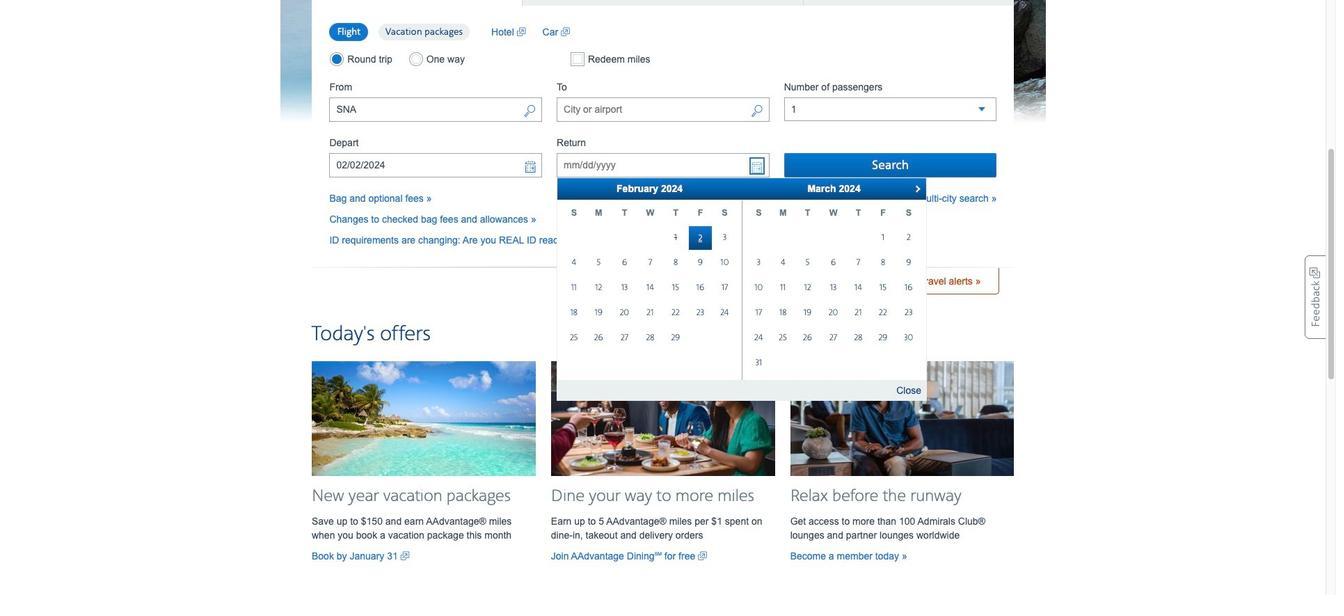 Task type: vqa. For each thing, say whether or not it's contained in the screenshot.
second option group
yes



Task type: describe. For each thing, give the bounding box(es) containing it.
1 tab from the left
[[312, 0, 523, 6]]

city or airport text field for search icon
[[557, 98, 770, 122]]

leave feedback, opens external site in new window image
[[1305, 256, 1326, 339]]

newpage image
[[517, 25, 526, 39]]

1 option group from the top
[[330, 22, 478, 42]]

city or airport text field for search image
[[330, 98, 542, 122]]

1 horizontal spatial newpage image
[[561, 25, 570, 39]]

0 horizontal spatial newpage image
[[401, 549, 410, 563]]

citi / aadvantage credit card. special offer: earn up to $400 back. plus, 30,000 bonus miles with this credit card offer. opens another site in a new window that may not meet accessibility guidelines. image
[[280, 0, 1046, 127]]



Task type: locate. For each thing, give the bounding box(es) containing it.
1 vertical spatial option group
[[330, 52, 542, 66]]

2 option group from the top
[[330, 52, 542, 66]]

0 horizontal spatial city or airport text field
[[330, 98, 542, 122]]

3 tab from the left
[[804, 0, 1015, 5]]

None submit
[[784, 153, 997, 178]]

2 city or airport text field from the left
[[557, 98, 770, 122]]

search image
[[524, 104, 536, 120]]

1 horizontal spatial city or airport text field
[[557, 98, 770, 122]]

search image
[[751, 104, 764, 120]]

1 city or airport text field from the left
[[330, 98, 542, 122]]

city or airport text field up mm/dd/yyyy text field
[[330, 98, 542, 122]]

mm/dd/yyyy text field
[[330, 153, 542, 178]]

2 tab from the left
[[523, 0, 804, 5]]

newpage image
[[561, 25, 570, 39], [401, 549, 410, 563], [698, 549, 707, 563]]

tab
[[312, 0, 523, 6], [523, 0, 804, 5], [804, 0, 1015, 5]]

City or airport text field
[[330, 98, 542, 122], [557, 98, 770, 122]]

option group
[[330, 22, 478, 42], [330, 52, 542, 66]]

2 horizontal spatial newpage image
[[698, 549, 707, 563]]

0 vertical spatial option group
[[330, 22, 478, 42]]

tab list
[[312, 0, 1015, 6]]

mm/dd/yyyy text field
[[557, 153, 770, 178]]

city or airport text field up mm/dd/yyyy text box at the top of the page
[[557, 98, 770, 122]]



